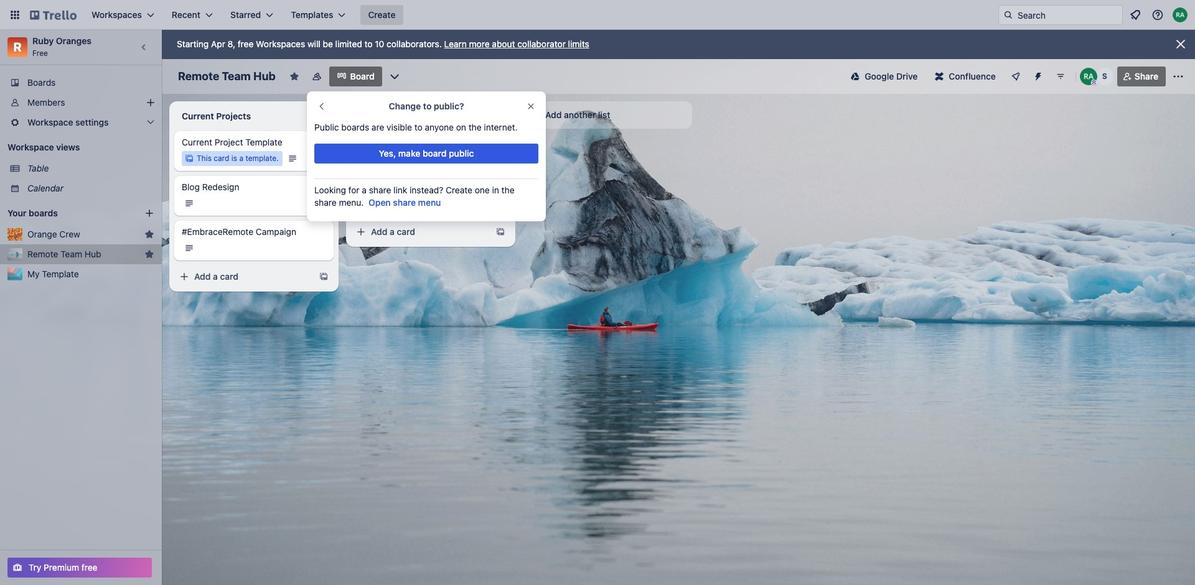 Task type: locate. For each thing, give the bounding box(es) containing it.
oranges
[[56, 35, 92, 46]]

hub up the my template link
[[85, 249, 101, 260]]

a right 'for'
[[362, 185, 367, 196]]

1 vertical spatial workspaces
[[256, 39, 305, 49]]

create from template… image
[[496, 227, 506, 237], [319, 272, 329, 282]]

s for sunnyupside33 (sunnyupside33) icon
[[319, 200, 323, 207]]

1 horizontal spatial workspaces
[[256, 39, 305, 49]]

hub left star or unstar board image
[[253, 70, 276, 83]]

add right close popover image
[[545, 110, 562, 120]]

1 vertical spatial campaign
[[256, 227, 296, 237]]

team down "8,"
[[222, 70, 251, 83]]

team
[[222, 70, 251, 83], [61, 249, 82, 260]]

add down "#embraceremote"
[[194, 271, 211, 282]]

collaborators.
[[387, 39, 442, 49]]

0 horizontal spatial the
[[469, 122, 482, 133]]

current up this
[[182, 137, 212, 148]]

1 vertical spatial card
[[397, 227, 415, 237]]

a down open share menu button
[[390, 227, 395, 237]]

free right "8,"
[[238, 39, 254, 49]]

0 vertical spatial template
[[246, 137, 282, 148]]

0 horizontal spatial add
[[194, 271, 211, 282]]

add a card button for blog redesign
[[174, 267, 311, 287]]

0 vertical spatial add a card button
[[351, 222, 488, 242]]

1 vertical spatial free
[[82, 563, 97, 573]]

workspaces button
[[84, 5, 162, 25]]

card down open share menu button
[[397, 227, 415, 237]]

2 current from the top
[[182, 137, 212, 148]]

1 horizontal spatial create from template… image
[[496, 227, 506, 237]]

to left 10 on the left of the page
[[365, 39, 373, 49]]

google drive
[[865, 71, 918, 82]]

1 horizontal spatial free
[[238, 39, 254, 49]]

share inside button
[[393, 197, 416, 208]]

my template link
[[27, 268, 154, 281]]

1 horizontal spatial add
[[371, 227, 388, 237]]

1 horizontal spatial add a card button
[[351, 222, 488, 242]]

1 vertical spatial s button
[[314, 196, 329, 211]]

workspaces
[[92, 9, 142, 20], [256, 39, 305, 49]]

1 vertical spatial remote team hub
[[27, 249, 101, 260]]

ruby anderson (rubyanderson7) image right "automation" image
[[1080, 68, 1098, 85]]

1 horizontal spatial ruby anderson (rubyanderson7) image
[[1173, 7, 1188, 22]]

workspace for workspace settings
[[27, 117, 73, 128]]

0 vertical spatial remote
[[178, 70, 219, 83]]

ebook campaign link
[[359, 181, 503, 194]]

1 current from the top
[[182, 111, 214, 121]]

orange
[[27, 229, 57, 240]]

0 horizontal spatial create from template… image
[[319, 272, 329, 282]]

add a card button down menu
[[351, 222, 488, 242]]

0 vertical spatial workspace
[[27, 117, 73, 128]]

starting
[[177, 39, 209, 49]]

1 vertical spatial s
[[319, 200, 323, 207]]

0 vertical spatial ruby anderson (rubyanderson7) image
[[1173, 7, 1188, 22]]

1 vertical spatial boards
[[29, 208, 58, 219]]

add a card button down #embraceremote campaign
[[174, 267, 311, 287]]

add a card down open share menu button
[[371, 227, 415, 237]]

0 vertical spatial boards
[[341, 122, 369, 133]]

templates button
[[283, 5, 353, 25]]

ruby
[[32, 35, 54, 46]]

table link
[[27, 163, 154, 175]]

1 horizontal spatial s
[[1103, 72, 1108, 81]]

s down looking
[[319, 200, 323, 207]]

current
[[182, 111, 214, 121], [182, 137, 212, 148]]

boards for public
[[341, 122, 369, 133]]

remote inside board name text box
[[178, 70, 219, 83]]

add for nordic launch
[[371, 227, 388, 237]]

google drive button
[[844, 67, 925, 87]]

blog redesign
[[182, 182, 239, 192]]

1 vertical spatial workspace
[[7, 142, 54, 153]]

remote down orange
[[27, 249, 58, 260]]

card down #embraceremote campaign
[[220, 271, 238, 282]]

ebook campaign
[[359, 182, 427, 192]]

1 horizontal spatial s button
[[1096, 68, 1114, 85]]

free
[[238, 39, 254, 49], [82, 563, 97, 573]]

0 horizontal spatial remote team hub
[[27, 249, 101, 260]]

1 horizontal spatial remote
[[178, 70, 219, 83]]

s button
[[1096, 68, 1114, 85], [314, 196, 329, 211]]

2 starred icon image from the top
[[144, 250, 154, 260]]

launch
[[388, 137, 417, 148]]

current inside text box
[[182, 111, 214, 121]]

be
[[323, 39, 333, 49]]

boards up nordic
[[341, 122, 369, 133]]

0 vertical spatial starred icon image
[[144, 230, 154, 240]]

1 vertical spatial add
[[371, 227, 388, 237]]

board
[[350, 71, 375, 82]]

0 horizontal spatial remote
[[27, 249, 58, 260]]

this card is a template.
[[197, 154, 279, 163]]

0 horizontal spatial campaign
[[256, 227, 296, 237]]

hub
[[253, 70, 276, 83], [85, 249, 101, 260]]

campaign
[[386, 182, 427, 192], [256, 227, 296, 237]]

workspace visible image
[[312, 72, 322, 82]]

1 horizontal spatial team
[[222, 70, 251, 83]]

s inside image
[[1103, 72, 1108, 81]]

starred button
[[223, 5, 281, 25]]

0 vertical spatial s
[[1103, 72, 1108, 81]]

0 horizontal spatial team
[[61, 249, 82, 260]]

link
[[394, 185, 407, 196]]

create from template… image for ebook campaign
[[496, 227, 506, 237]]

close popover image
[[526, 101, 536, 111]]

current for current project template
[[182, 137, 212, 148]]

campaign down blog redesign link
[[256, 227, 296, 237]]

workspaces left will
[[256, 39, 305, 49]]

1 vertical spatial create
[[446, 185, 473, 196]]

1 vertical spatial starred icon image
[[144, 250, 154, 260]]

campaign inside #embraceremote campaign "link"
[[256, 227, 296, 237]]

0 horizontal spatial s
[[319, 200, 323, 207]]

1 vertical spatial team
[[61, 249, 82, 260]]

learn
[[444, 39, 467, 49]]

1 horizontal spatial boards
[[341, 122, 369, 133]]

ruby oranges link
[[32, 35, 92, 46]]

to right visible
[[415, 122, 423, 133]]

google drive icon image
[[851, 72, 860, 81]]

workspace down members
[[27, 117, 73, 128]]

create inside looking for a share link instead? create one in the share menu.
[[446, 185, 473, 196]]

0 vertical spatial add
[[545, 110, 562, 120]]

add a card
[[371, 227, 415, 237], [194, 271, 238, 282]]

0 vertical spatial team
[[222, 70, 251, 83]]

0 horizontal spatial create
[[368, 9, 396, 20]]

workspace up table
[[7, 142, 54, 153]]

boards up orange
[[29, 208, 58, 219]]

public
[[314, 122, 339, 133]]

s button down looking
[[314, 196, 329, 211]]

current for current projects
[[182, 111, 214, 121]]

public boards are visible to anyone on the internet.
[[314, 122, 518, 133]]

remote
[[178, 70, 219, 83], [27, 249, 58, 260]]

s inside icon
[[319, 200, 323, 207]]

1 horizontal spatial add a card
[[371, 227, 415, 237]]

template
[[246, 137, 282, 148], [42, 269, 79, 280]]

template up template.
[[246, 137, 282, 148]]

the right in
[[502, 185, 515, 196]]

1 vertical spatial the
[[502, 185, 515, 196]]

0 horizontal spatial ruby anderson (rubyanderson7) image
[[1080, 68, 1098, 85]]

2 horizontal spatial share
[[393, 197, 416, 208]]

views
[[56, 142, 80, 153]]

ruby anderson (rubyanderson7) image
[[1173, 7, 1188, 22], [1080, 68, 1098, 85]]

1 vertical spatial ruby anderson (rubyanderson7) image
[[1080, 68, 1098, 85]]

members
[[27, 97, 65, 108]]

Board name text field
[[172, 67, 282, 87]]

your
[[7, 208, 27, 219]]

1 horizontal spatial hub
[[253, 70, 276, 83]]

free right premium
[[82, 563, 97, 573]]

1 vertical spatial remote
[[27, 249, 58, 260]]

to left public? on the left top of the page
[[423, 101, 432, 111]]

0 vertical spatial current
[[182, 111, 214, 121]]

customize views image
[[388, 70, 401, 83]]

yes,
[[379, 148, 396, 159]]

add
[[545, 110, 562, 120], [371, 227, 388, 237], [194, 271, 211, 282]]

8,
[[228, 39, 235, 49]]

team down crew
[[61, 249, 82, 260]]

0 horizontal spatial to
[[365, 39, 373, 49]]

1 vertical spatial add a card
[[194, 271, 238, 282]]

my template
[[27, 269, 79, 280]]

0 horizontal spatial workspaces
[[92, 9, 142, 20]]

boards for your
[[29, 208, 58, 219]]

0 vertical spatial hub
[[253, 70, 276, 83]]

share
[[369, 185, 391, 196], [314, 197, 337, 208], [393, 197, 416, 208]]

s right this member is an admin of this board. icon
[[1103, 72, 1108, 81]]

card left is
[[214, 154, 229, 163]]

ruby anderson (rubyanderson7) image right open information menu 'icon'
[[1173, 7, 1188, 22]]

0 vertical spatial create
[[368, 9, 396, 20]]

remote team hub down "8,"
[[178, 70, 276, 83]]

your boards with 3 items element
[[7, 206, 126, 221]]

0 horizontal spatial free
[[82, 563, 97, 573]]

campaign for ebook campaign
[[386, 182, 427, 192]]

create left one
[[446, 185, 473, 196]]

campaign inside ebook campaign link
[[386, 182, 427, 192]]

add a card for campaign
[[371, 227, 415, 237]]

workspace inside dropdown button
[[27, 117, 73, 128]]

0 vertical spatial create from template… image
[[496, 227, 506, 237]]

s for sunnyupside33 (sunnyupside33) image
[[1103, 72, 1108, 81]]

1 horizontal spatial template
[[246, 137, 282, 148]]

remote down starting
[[178, 70, 219, 83]]

workspaces inside dropdown button
[[92, 9, 142, 20]]

power ups image
[[1011, 72, 1021, 82]]

my
[[27, 269, 40, 280]]

one
[[475, 185, 490, 196]]

1 starred icon image from the top
[[144, 230, 154, 240]]

share down looking
[[314, 197, 337, 208]]

2 vertical spatial to
[[415, 122, 423, 133]]

2 vertical spatial add
[[194, 271, 211, 282]]

0 horizontal spatial template
[[42, 269, 79, 280]]

2 horizontal spatial add
[[545, 110, 562, 120]]

2 vertical spatial card
[[220, 271, 238, 282]]

1 vertical spatial create from template… image
[[319, 272, 329, 282]]

blog redesign link
[[182, 181, 326, 194]]

1 horizontal spatial create
[[446, 185, 473, 196]]

boards
[[27, 77, 56, 88]]

campaign up open share menu on the top of the page
[[386, 182, 427, 192]]

remote team hub down crew
[[27, 249, 101, 260]]

0 vertical spatial workspaces
[[92, 9, 142, 20]]

remote team hub
[[178, 70, 276, 83], [27, 249, 101, 260]]

1 horizontal spatial remote team hub
[[178, 70, 276, 83]]

team inside remote team hub button
[[61, 249, 82, 260]]

menu
[[418, 197, 441, 208]]

0 horizontal spatial add a card button
[[174, 267, 311, 287]]

0 vertical spatial campaign
[[386, 182, 427, 192]]

board
[[423, 148, 447, 159]]

confluence button
[[928, 67, 1004, 87]]

add a card button
[[351, 222, 488, 242], [174, 267, 311, 287]]

nordic launch link
[[359, 136, 503, 149]]

#embraceremote campaign
[[182, 227, 296, 237]]

add down open
[[371, 227, 388, 237]]

1 horizontal spatial campaign
[[386, 182, 427, 192]]

share up open
[[369, 185, 391, 196]]

boards
[[341, 122, 369, 133], [29, 208, 58, 219]]

card for nordic launch
[[397, 227, 415, 237]]

menu.
[[339, 197, 364, 208]]

table
[[27, 163, 49, 174]]

s button left 'share' button at the right of the page
[[1096, 68, 1114, 85]]

1 horizontal spatial the
[[502, 185, 515, 196]]

blog
[[182, 182, 200, 192]]

template.
[[246, 154, 279, 163]]

create up starting apr 8, free workspaces will be limited to 10 collaborators. learn more about collaborator limits
[[368, 9, 396, 20]]

1 vertical spatial current
[[182, 137, 212, 148]]

public
[[449, 148, 474, 159]]

create from template… image for blog redesign
[[319, 272, 329, 282]]

1 horizontal spatial to
[[415, 122, 423, 133]]

0 vertical spatial remote team hub
[[178, 70, 276, 83]]

drive
[[897, 71, 918, 82]]

create inside button
[[368, 9, 396, 20]]

1 vertical spatial to
[[423, 101, 432, 111]]

0 horizontal spatial hub
[[85, 249, 101, 260]]

starred icon image
[[144, 230, 154, 240], [144, 250, 154, 260]]

workspace
[[27, 117, 73, 128], [7, 142, 54, 153]]

1 vertical spatial add a card button
[[174, 267, 311, 287]]

learn more about collaborator limits link
[[444, 39, 589, 49]]

workspaces up workspace navigation collapse icon
[[92, 9, 142, 20]]

yes, make board public button
[[314, 144, 539, 164]]

limits
[[568, 39, 589, 49]]

0 horizontal spatial add a card
[[194, 271, 238, 282]]

recent button
[[164, 5, 220, 25]]

0 vertical spatial free
[[238, 39, 254, 49]]

the right the on
[[469, 122, 482, 133]]

template right my
[[42, 269, 79, 280]]

card for current project template
[[220, 271, 238, 282]]

#embraceremote
[[182, 227, 253, 237]]

0 horizontal spatial boards
[[29, 208, 58, 219]]

free inside button
[[82, 563, 97, 573]]

0 vertical spatial add a card
[[371, 227, 415, 237]]

add a card down "#embraceremote"
[[194, 271, 238, 282]]

1 vertical spatial hub
[[85, 249, 101, 260]]

share down link
[[393, 197, 416, 208]]

public?
[[434, 101, 464, 111]]

return to previous screen image
[[317, 101, 327, 111]]

remote team hub inside button
[[27, 249, 101, 260]]

current left projects
[[182, 111, 214, 121]]

0 horizontal spatial s button
[[314, 196, 329, 211]]



Task type: vqa. For each thing, say whether or not it's contained in the screenshot.
Rahul
no



Task type: describe. For each thing, give the bounding box(es) containing it.
r
[[13, 40, 22, 54]]

templates
[[291, 9, 333, 20]]

Current Projects text field
[[174, 106, 314, 126]]

show menu image
[[1172, 70, 1185, 83]]

primary element
[[0, 0, 1195, 30]]

confluence icon image
[[935, 72, 944, 81]]

anyone
[[425, 122, 454, 133]]

remote team hub inside board name text box
[[178, 70, 276, 83]]

calendar link
[[27, 182, 154, 195]]

board link
[[329, 67, 382, 87]]

looking for a share link instead? create one in the share menu.
[[314, 185, 515, 208]]

star or unstar board image
[[289, 72, 299, 82]]

add a card for redesign
[[194, 271, 238, 282]]

project
[[215, 137, 243, 148]]

another
[[564, 110, 596, 120]]

sunnyupside33 (sunnyupside33) image
[[314, 196, 329, 211]]

remote team hub button
[[27, 248, 139, 261]]

0 vertical spatial the
[[469, 122, 482, 133]]

internet.
[[484, 122, 518, 133]]

open share menu
[[369, 197, 441, 208]]

this
[[197, 154, 212, 163]]

list
[[598, 110, 610, 120]]

the inside looking for a share link instead? create one in the share menu.
[[502, 185, 515, 196]]

confluence
[[949, 71, 996, 82]]

redesign
[[202, 182, 239, 192]]

0 vertical spatial card
[[214, 154, 229, 163]]

orange crew
[[27, 229, 80, 240]]

your boards
[[7, 208, 58, 219]]

looking
[[314, 185, 346, 196]]

campaign for #embraceremote campaign
[[256, 227, 296, 237]]

add another list button
[[523, 101, 692, 129]]

remote inside button
[[27, 249, 58, 260]]

share
[[1135, 71, 1159, 82]]

limited
[[335, 39, 362, 49]]

open share menu button
[[369, 197, 441, 209]]

1 vertical spatial template
[[42, 269, 79, 280]]

0 vertical spatial to
[[365, 39, 373, 49]]

add for current project template
[[194, 271, 211, 282]]

for
[[348, 185, 360, 196]]

orange crew button
[[27, 229, 139, 241]]

try
[[29, 563, 41, 573]]

workspace navigation collapse icon image
[[136, 39, 153, 56]]

Search field
[[1014, 6, 1123, 24]]

team inside board name text box
[[222, 70, 251, 83]]

sunnyupside33 (sunnyupside33) image
[[1096, 68, 1114, 85]]

0 vertical spatial s button
[[1096, 68, 1114, 85]]

create button
[[361, 5, 403, 25]]

add a card button for ebook campaign
[[351, 222, 488, 242]]

nordic
[[359, 137, 385, 148]]

nordic launch
[[359, 137, 417, 148]]

this member is an admin of this board. image
[[1091, 80, 1097, 85]]

starred icon image for orange crew
[[144, 230, 154, 240]]

boards link
[[0, 73, 162, 93]]

apr
[[211, 39, 225, 49]]

on
[[456, 122, 466, 133]]

change to public?
[[389, 101, 464, 111]]

back to home image
[[30, 5, 77, 25]]

add board image
[[144, 209, 154, 219]]

make
[[398, 148, 420, 159]]

automation image
[[1028, 67, 1046, 84]]

current project template
[[182, 137, 282, 148]]

hub inside button
[[85, 249, 101, 260]]

open information menu image
[[1152, 9, 1164, 21]]

will
[[308, 39, 321, 49]]

members link
[[0, 93, 162, 113]]

projects
[[216, 111, 251, 121]]

instead?
[[410, 185, 443, 196]]

ruby oranges free
[[32, 35, 92, 58]]

free
[[32, 49, 48, 58]]

is
[[231, 154, 237, 163]]

a right is
[[239, 154, 243, 163]]

settings
[[75, 117, 109, 128]]

in
[[492, 185, 499, 196]]

0 horizontal spatial share
[[314, 197, 337, 208]]

crew
[[59, 229, 80, 240]]

search image
[[1004, 10, 1014, 20]]

current project template link
[[182, 136, 326, 149]]

starred icon image for remote team hub
[[144, 250, 154, 260]]

calendar
[[27, 183, 64, 194]]

0 notifications image
[[1128, 7, 1143, 22]]

recent
[[172, 9, 201, 20]]

hub inside board name text box
[[253, 70, 276, 83]]

workspace settings button
[[0, 113, 162, 133]]

visible
[[387, 122, 412, 133]]

more
[[469, 39, 490, 49]]

current projects
[[182, 111, 251, 121]]

2 horizontal spatial to
[[423, 101, 432, 111]]

google
[[865, 71, 894, 82]]

share button
[[1118, 67, 1166, 87]]

open
[[369, 197, 391, 208]]

ruby anderson (rubyanderson7) image inside primary element
[[1173, 7, 1188, 22]]

starred
[[230, 9, 261, 20]]

change
[[389, 101, 421, 111]]

add another list
[[545, 110, 610, 120]]

workspace for workspace views
[[7, 142, 54, 153]]

a inside looking for a share link instead? create one in the share menu.
[[362, 185, 367, 196]]

a down "#embraceremote"
[[213, 271, 218, 282]]

workspace views
[[7, 142, 80, 153]]

10
[[375, 39, 384, 49]]

yes, make board public
[[379, 148, 474, 159]]

ebook
[[359, 182, 384, 192]]

starting apr 8, free workspaces will be limited to 10 collaborators. learn more about collaborator limits
[[177, 39, 589, 49]]

try premium free button
[[7, 559, 152, 578]]

try premium free
[[29, 563, 97, 573]]

about
[[492, 39, 515, 49]]

workspace settings
[[27, 117, 109, 128]]

1 horizontal spatial share
[[369, 185, 391, 196]]



